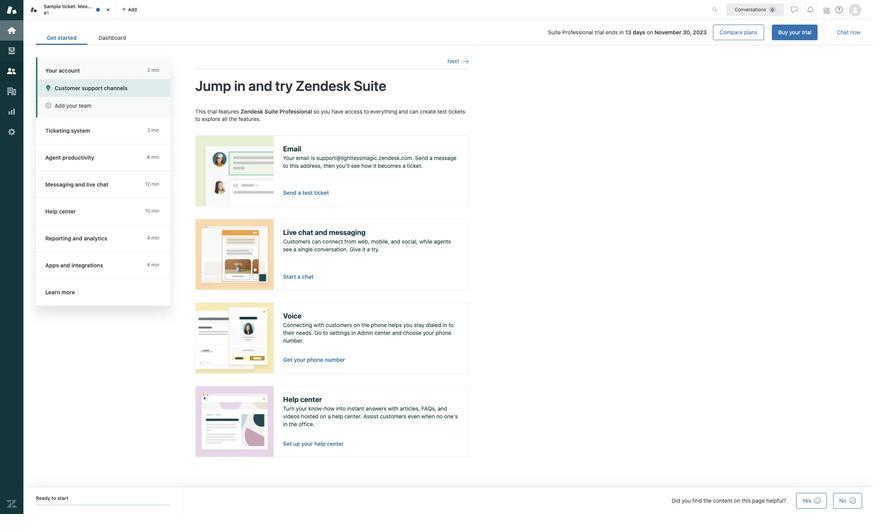 Task type: locate. For each thing, give the bounding box(es) containing it.
0 vertical spatial see
[[351, 162, 360, 169]]

min inside ticketing system heading
[[151, 127, 159, 133]]

meet
[[78, 4, 89, 9]]

0 horizontal spatial phone
[[307, 357, 323, 363]]

center down messaging
[[59, 208, 76, 215]]

jump
[[195, 77, 231, 94]]

ticket right meet
[[99, 4, 112, 9]]

4 for apps and integrations
[[147, 262, 150, 268]]

0 vertical spatial this
[[290, 162, 299, 169]]

a inside help center turn your know-how into instant answers with articles, faqs, and videos hosted on a help center. assist customers even when no one's in the office.
[[328, 413, 331, 420]]

assist
[[363, 413, 378, 420]]

1 vertical spatial can
[[312, 238, 321, 245]]

help right up at the left
[[314, 441, 325, 447]]

trial inside button
[[802, 29, 811, 36]]

and up no
[[438, 405, 447, 412]]

0 horizontal spatial customers
[[326, 322, 352, 329]]

professional inside "section"
[[562, 29, 593, 36]]

1 min from the top
[[151, 67, 159, 73]]

you for did
[[682, 497, 691, 504]]

customers down articles,
[[380, 413, 406, 420]]

min for ticketing system
[[151, 127, 159, 133]]

0 vertical spatial get
[[47, 34, 56, 41]]

send down email
[[283, 189, 297, 196]]

the right find
[[703, 497, 712, 504]]

learn
[[45, 289, 60, 296]]

1 horizontal spatial help
[[283, 395, 299, 404]]

can left create
[[409, 108, 418, 115]]

help inside heading
[[45, 208, 57, 215]]

how left "into" at the bottom
[[324, 405, 335, 412]]

2 vertical spatial chat
[[302, 274, 313, 280]]

it down support@lightlessmagic.zendesk.com.
[[373, 162, 377, 169]]

ticket down then
[[314, 189, 329, 196]]

1 horizontal spatial get
[[283, 357, 292, 363]]

live chat and messaging customers can connect from web, mobile, and social, while agents see a single conversation. give it a try.
[[283, 228, 451, 253]]

0 vertical spatial zendesk
[[296, 77, 351, 94]]

did you find the content on this page helpful?
[[672, 497, 786, 504]]

add your team button
[[37, 97, 170, 114]]

on down know-
[[320, 413, 326, 420]]

dashboard tab
[[88, 30, 137, 45]]

1 horizontal spatial see
[[351, 162, 360, 169]]

center inside help center turn your know-how into instant answers with articles, faqs, and videos hosted on a help center. assist customers even when no one's in the office.
[[300, 395, 322, 404]]

suite inside region
[[265, 108, 278, 115]]

1 horizontal spatial customers
[[380, 413, 406, 420]]

start a chat button
[[283, 273, 313, 280]]

0 horizontal spatial see
[[283, 246, 292, 253]]

4 min inside apps and integrations heading
[[147, 262, 159, 268]]

min
[[151, 67, 159, 73], [151, 127, 159, 133], [151, 154, 159, 160], [151, 181, 159, 187], [151, 208, 159, 214], [151, 235, 159, 241], [151, 262, 159, 268]]

you inside so you have access to everything and can create test tickets to explore all the features.
[[321, 108, 330, 115]]

0 vertical spatial professional
[[562, 29, 593, 36]]

1 vertical spatial your
[[283, 155, 294, 161]]

0 horizontal spatial you
[[321, 108, 330, 115]]

1 horizontal spatial trial
[[595, 29, 604, 36]]

test right create
[[437, 108, 447, 115]]

center down helps in the left of the page
[[375, 330, 391, 336]]

number.
[[283, 337, 304, 344]]

trial for professional
[[595, 29, 604, 36]]

november
[[655, 29, 682, 36]]

test
[[437, 108, 447, 115], [302, 189, 313, 196]]

1 vertical spatial get
[[283, 357, 292, 363]]

0 vertical spatial ticket
[[99, 4, 112, 9]]

send up ticket.
[[415, 155, 428, 161]]

1 vertical spatial zendesk
[[241, 108, 263, 115]]

agents
[[434, 238, 451, 245]]

chat right the start
[[302, 274, 313, 280]]

your left account
[[45, 67, 57, 74]]

1 vertical spatial with
[[388, 405, 398, 412]]

1 horizontal spatial it
[[373, 162, 377, 169]]

center.
[[344, 413, 362, 420]]

suite
[[548, 29, 561, 36], [354, 77, 386, 94], [265, 108, 278, 115]]

4 for reporting and analytics
[[147, 235, 150, 241]]

help up reporting
[[45, 208, 57, 215]]

0 vertical spatial it
[[373, 162, 377, 169]]

on right content
[[734, 497, 740, 504]]

4 inside reporting and analytics heading
[[147, 235, 150, 241]]

min inside apps and integrations heading
[[151, 262, 159, 268]]

in
[[619, 29, 624, 36], [234, 77, 245, 94], [443, 322, 447, 329], [351, 330, 356, 336], [283, 421, 288, 427]]

suite inside the content-title region
[[354, 77, 386, 94]]

0 horizontal spatial your
[[45, 67, 57, 74]]

and
[[248, 77, 272, 94], [399, 108, 408, 115], [75, 181, 85, 188], [315, 228, 327, 237], [73, 235, 82, 242], [391, 238, 400, 245], [60, 262, 70, 269], [392, 330, 402, 336], [438, 405, 447, 412]]

professional left ends
[[562, 29, 593, 36]]

set
[[283, 441, 292, 447]]

a down customers
[[293, 246, 296, 253]]

1 horizontal spatial professional
[[562, 29, 593, 36]]

4 min
[[147, 235, 159, 241], [147, 262, 159, 268]]

1 vertical spatial chat
[[298, 228, 313, 237]]

on inside help center turn your know-how into instant answers with articles, faqs, and videos hosted on a help center. assist customers even when no one's in the office.
[[320, 413, 326, 420]]

conversations
[[735, 6, 766, 12]]

3 min from the top
[[151, 154, 159, 160]]

tab list containing get started
[[36, 30, 137, 45]]

with left articles,
[[388, 405, 398, 412]]

1 vertical spatial test
[[302, 189, 313, 196]]

get for get started
[[47, 34, 56, 41]]

a right hosted
[[328, 413, 331, 420]]

your account
[[45, 67, 80, 74]]

you right 'did'
[[682, 497, 691, 504]]

the right meet
[[91, 4, 98, 9]]

your account heading
[[36, 57, 178, 79]]

becomes
[[378, 162, 401, 169]]

in right 'jump'
[[234, 77, 245, 94]]

1 horizontal spatial ticket
[[314, 189, 329, 196]]

you right the so
[[321, 108, 330, 115]]

trial left ends
[[595, 29, 604, 36]]

min inside 'help center' heading
[[151, 208, 159, 214]]

0 horizontal spatial help
[[45, 208, 57, 215]]

1 vertical spatial suite
[[354, 77, 386, 94]]

in down the videos
[[283, 421, 288, 427]]

you up 'choose'
[[403, 322, 413, 329]]

your inside voice connecting with customers on the phone helps you stay dialed in to their needs. go to settings in admin center and choose your phone number.
[[423, 330, 434, 336]]

1 vertical spatial phone
[[436, 330, 451, 336]]

4 min from the top
[[151, 181, 159, 187]]

test inside so you have access to everything and can create test tickets to explore all the features.
[[437, 108, 447, 115]]

1 vertical spatial how
[[324, 405, 335, 412]]

reporting
[[45, 235, 71, 242]]

tab
[[23, 0, 117, 20]]

min inside reporting and analytics heading
[[151, 235, 159, 241]]

your inside email your email is support@lightlessmagic.zendesk.com. send a message to this address, then you'll see how it becomes a ticket.
[[283, 155, 294, 161]]

0 vertical spatial how
[[361, 162, 372, 169]]

min inside agent productivity heading
[[151, 154, 159, 160]]

get down number.
[[283, 357, 292, 363]]

create
[[420, 108, 436, 115]]

dashboard
[[99, 34, 126, 41]]

can inside live chat and messaging customers can connect from web, mobile, and social, while agents see a single conversation. give it a try.
[[312, 238, 321, 245]]

min for agent productivity
[[151, 154, 159, 160]]

while
[[419, 238, 432, 245]]

4 inside apps and integrations heading
[[147, 262, 150, 268]]

1 vertical spatial help
[[283, 395, 299, 404]]

ready
[[36, 496, 50, 501]]

trial up explore
[[207, 108, 217, 115]]

November 30, 2023 text field
[[655, 29, 707, 36]]

can inside so you have access to everything and can create test tickets to explore all the features.
[[409, 108, 418, 115]]

get left started
[[47, 34, 56, 41]]

how inside help center turn your know-how into instant answers with articles, faqs, and videos hosted on a help center. assist customers even when no one's in the office.
[[324, 405, 335, 412]]

1 vertical spatial see
[[283, 246, 292, 253]]

center down "into" at the bottom
[[327, 441, 344, 447]]

the inside voice connecting with customers on the phone helps you stay dialed in to their needs. go to settings in admin center and choose your phone number.
[[361, 322, 370, 329]]

set up your help center button
[[283, 440, 344, 447]]

integrations
[[71, 262, 103, 269]]

buy
[[778, 29, 788, 36]]

add button
[[117, 0, 142, 19]]

with up 'go'
[[314, 322, 324, 329]]

4 min for analytics
[[147, 235, 159, 241]]

your inside button
[[66, 102, 77, 109]]

your right up at the left
[[301, 441, 313, 447]]

the down the videos
[[289, 421, 297, 427]]

min inside your account 'heading'
[[151, 67, 159, 73]]

2 horizontal spatial trial
[[802, 29, 811, 36]]

0 vertical spatial you
[[321, 108, 330, 115]]

2 vertical spatial you
[[682, 497, 691, 504]]

1 vertical spatial 4 min
[[147, 262, 159, 268]]

1 vertical spatial professional
[[279, 108, 312, 115]]

and left try
[[248, 77, 272, 94]]

get started
[[47, 34, 77, 41]]

choose
[[403, 330, 421, 336]]

compare plans button
[[713, 25, 764, 40]]

this down email
[[290, 162, 299, 169]]

ticketing system heading
[[36, 118, 178, 144]]

trial down notifications "image"
[[802, 29, 811, 36]]

a left message
[[430, 155, 432, 161]]

tab list
[[36, 30, 137, 45]]

1 horizontal spatial suite
[[354, 77, 386, 94]]

and inside the content-title region
[[248, 77, 272, 94]]

2 horizontal spatial you
[[682, 497, 691, 504]]

0 horizontal spatial how
[[324, 405, 335, 412]]

ready to start
[[36, 496, 68, 501]]

agent productivity
[[45, 154, 94, 161]]

0 vertical spatial with
[[314, 322, 324, 329]]

0 horizontal spatial trial
[[207, 108, 217, 115]]

1 horizontal spatial with
[[388, 405, 398, 412]]

phone left number
[[307, 357, 323, 363]]

0 vertical spatial 4 min
[[147, 235, 159, 241]]

help inside help center turn your know-how into instant answers with articles, faqs, and videos hosted on a help center. assist customers even when no one's in the office.
[[332, 413, 343, 420]]

a inside button
[[297, 274, 301, 280]]

start
[[57, 496, 68, 501]]

help up turn
[[283, 395, 299, 404]]

phone down dialed
[[436, 330, 451, 336]]

0 horizontal spatial can
[[312, 238, 321, 245]]

can up single
[[312, 238, 321, 245]]

0 vertical spatial your
[[45, 67, 57, 74]]

see down support@lightlessmagic.zendesk.com.
[[351, 162, 360, 169]]

help down "into" at the bottom
[[332, 413, 343, 420]]

get for get your phone number
[[283, 357, 292, 363]]

so you have access to everything and can create test tickets to explore all the features.
[[195, 108, 465, 122]]

1 vertical spatial ticket
[[314, 189, 329, 196]]

turn
[[283, 405, 294, 412]]

the right all
[[229, 116, 237, 122]]

find
[[692, 497, 702, 504]]

1 vertical spatial it
[[362, 246, 366, 253]]

your right the buy
[[789, 29, 800, 36]]

and down helps in the left of the page
[[392, 330, 402, 336]]

explore
[[202, 116, 220, 122]]

on right days
[[647, 29, 653, 36]]

chat right live
[[97, 181, 108, 188]]

a down address,
[[298, 189, 301, 196]]

min inside messaging and live chat 'heading'
[[151, 181, 159, 187]]

days
[[633, 29, 645, 36]]

8
[[147, 154, 150, 160]]

2 4 min from the top
[[147, 262, 159, 268]]

5 min from the top
[[151, 208, 159, 214]]

help inside help center turn your know-how into instant answers with articles, faqs, and videos hosted on a help center. assist customers even when no one's in the office.
[[283, 395, 299, 404]]

in right dialed
[[443, 322, 447, 329]]

admin
[[357, 330, 373, 336]]

reporting image
[[7, 107, 17, 117]]

phone
[[371, 322, 387, 329], [436, 330, 451, 336], [307, 357, 323, 363]]

0 vertical spatial can
[[409, 108, 418, 115]]

1 horizontal spatial zendesk
[[296, 77, 351, 94]]

and left live
[[75, 181, 85, 188]]

1 4 min from the top
[[147, 235, 159, 241]]

reporting and analytics heading
[[36, 225, 178, 252]]

center up know-
[[300, 395, 322, 404]]

0 vertical spatial 4
[[147, 235, 150, 241]]

plans
[[744, 29, 758, 36]]

email
[[296, 155, 309, 161]]

2 min from the top
[[151, 127, 159, 133]]

0 vertical spatial chat
[[97, 181, 108, 188]]

mobile,
[[371, 238, 389, 245]]

is
[[311, 155, 315, 161]]

2 vertical spatial phone
[[307, 357, 323, 363]]

1 horizontal spatial phone
[[371, 322, 387, 329]]

no
[[839, 497, 847, 504]]

0 vertical spatial help
[[45, 208, 57, 215]]

0 horizontal spatial suite
[[265, 108, 278, 115]]

0 horizontal spatial this
[[290, 162, 299, 169]]

a left ticket.
[[403, 162, 406, 169]]

example of conversation inside of messaging and the customer is asking the agent about changing the size of the retail order. image
[[196, 219, 274, 290]]

1 horizontal spatial can
[[409, 108, 418, 115]]

next
[[447, 58, 459, 64]]

4 min inside reporting and analytics heading
[[147, 235, 159, 241]]

1 horizontal spatial help
[[332, 413, 343, 420]]

this left page
[[742, 497, 751, 504]]

1 horizontal spatial how
[[361, 162, 372, 169]]

2 horizontal spatial suite
[[548, 29, 561, 36]]

conversation.
[[314, 246, 348, 253]]

this
[[195, 108, 206, 115]]

you for so
[[321, 108, 330, 115]]

1 vertical spatial this
[[742, 497, 751, 504]]

1 vertical spatial send
[[283, 189, 297, 196]]

sample ticket: meet the ticket #1
[[44, 4, 112, 16]]

your down email
[[283, 155, 294, 161]]

see inside email your email is support@lightlessmagic.zendesk.com. send a message to this address, then you'll see how it becomes a ticket.
[[351, 162, 360, 169]]

a right the start
[[297, 274, 301, 280]]

1 vertical spatial help
[[314, 441, 325, 447]]

6 min from the top
[[151, 235, 159, 241]]

0 vertical spatial send
[[415, 155, 428, 161]]

help center
[[45, 208, 76, 215]]

see down customers
[[283, 246, 292, 253]]

to down email
[[283, 162, 288, 169]]

test down address,
[[302, 189, 313, 196]]

send a test ticket
[[283, 189, 329, 196]]

customers up settings
[[326, 322, 352, 329]]

connect
[[322, 238, 343, 245]]

1 horizontal spatial you
[[403, 322, 413, 329]]

0 horizontal spatial ticket
[[99, 4, 112, 9]]

and inside help center turn your know-how into instant answers with articles, faqs, and videos hosted on a help center. assist customers even when no one's in the office.
[[438, 405, 447, 412]]

0 horizontal spatial professional
[[279, 108, 312, 115]]

0 horizontal spatial with
[[314, 322, 324, 329]]

0 vertical spatial test
[[437, 108, 447, 115]]

0 horizontal spatial help
[[314, 441, 325, 447]]

and right everything
[[399, 108, 408, 115]]

on up admin
[[354, 322, 360, 329]]

region
[[195, 108, 469, 470]]

start a chat
[[283, 274, 313, 280]]

features.
[[239, 116, 261, 122]]

0 horizontal spatial it
[[362, 246, 366, 253]]

1 horizontal spatial your
[[283, 155, 294, 161]]

0 vertical spatial suite
[[548, 29, 561, 36]]

voice connecting with customers on the phone helps you stay dialed in to their needs. go to settings in admin center and choose your phone number.
[[283, 312, 454, 344]]

a left try.
[[367, 246, 370, 253]]

7 min from the top
[[151, 262, 159, 268]]

professional inside region
[[279, 108, 312, 115]]

1 vertical spatial customers
[[380, 413, 406, 420]]

did
[[672, 497, 680, 504]]

it inside live chat and messaging customers can connect from web, mobile, and social, while agents see a single conversation. give it a try.
[[362, 246, 366, 253]]

all
[[222, 116, 227, 122]]

address,
[[300, 162, 322, 169]]

their
[[283, 330, 295, 336]]

the up admin
[[361, 322, 370, 329]]

1 vertical spatial you
[[403, 322, 413, 329]]

apps and integrations
[[45, 262, 103, 269]]

1 horizontal spatial send
[[415, 155, 428, 161]]

chat up customers
[[298, 228, 313, 237]]

to right access
[[364, 108, 369, 115]]

professional left the so
[[279, 108, 312, 115]]

section
[[143, 25, 818, 40]]

phone up admin
[[371, 322, 387, 329]]

in inside the content-title region
[[234, 77, 245, 94]]

2 vertical spatial suite
[[265, 108, 278, 115]]

it down web, on the top of page
[[362, 246, 366, 253]]

zendesk up the so
[[296, 77, 351, 94]]

your up hosted
[[296, 405, 307, 412]]

0 horizontal spatial get
[[47, 34, 56, 41]]

footer containing did you find the content on this page helpful?
[[23, 488, 873, 514]]

1 4 from the top
[[147, 235, 150, 241]]

agent productivity heading
[[36, 144, 178, 171]]

ticket inside region
[[314, 189, 329, 196]]

get
[[47, 34, 56, 41], [283, 357, 292, 363]]

customer support channels button
[[37, 79, 170, 97]]

region containing email
[[195, 108, 469, 470]]

tab containing sample ticket: meet the ticket
[[23, 0, 117, 20]]

2 4 from the top
[[147, 262, 150, 268]]

settings
[[330, 330, 350, 336]]

min for help center
[[151, 208, 159, 214]]

zendesk up 'features.'
[[241, 108, 263, 115]]

and left social,
[[391, 238, 400, 245]]

in left 13
[[619, 29, 624, 36]]

in inside "section"
[[619, 29, 624, 36]]

your right add
[[66, 102, 77, 109]]

0 vertical spatial customers
[[326, 322, 352, 329]]

footer
[[23, 488, 873, 514]]

how inside email your email is support@lightlessmagic.zendesk.com. send a message to this address, then you'll see how it becomes a ticket.
[[361, 162, 372, 169]]

messaging and live chat heading
[[36, 171, 178, 198]]

trial
[[595, 29, 604, 36], [802, 29, 811, 36], [207, 108, 217, 115]]

chat inside live chat and messaging customers can connect from web, mobile, and social, while agents see a single conversation. give it a try.
[[298, 228, 313, 237]]

you
[[321, 108, 330, 115], [403, 322, 413, 329], [682, 497, 691, 504]]

notifications image
[[807, 6, 814, 13]]

1 vertical spatial 4
[[147, 262, 150, 268]]

0 vertical spatial help
[[332, 413, 343, 420]]

started
[[58, 34, 77, 41]]

your down dialed
[[423, 330, 434, 336]]

how down support@lightlessmagic.zendesk.com.
[[361, 162, 372, 169]]

help center turn your know-how into instant answers with articles, faqs, and videos hosted on a help center. assist customers even when no one's in the office.
[[283, 395, 458, 427]]

min for reporting and analytics
[[151, 235, 159, 241]]

1 horizontal spatial test
[[437, 108, 447, 115]]

help for help center turn your know-how into instant answers with articles, faqs, and videos hosted on a help center. assist customers even when no one's in the office.
[[283, 395, 299, 404]]

your down number.
[[294, 357, 306, 363]]

send inside email your email is support@lightlessmagic.zendesk.com. send a message to this address, then you'll see how it becomes a ticket.
[[415, 155, 428, 161]]

conversations button
[[726, 3, 784, 16]]



Task type: describe. For each thing, give the bounding box(es) containing it.
0 horizontal spatial test
[[302, 189, 313, 196]]

zendesk products image
[[824, 8, 829, 13]]

zendesk inside the content-title region
[[296, 77, 351, 94]]

2 min
[[147, 67, 159, 73]]

to right dialed
[[449, 322, 454, 329]]

videos
[[283, 413, 300, 420]]

0 horizontal spatial zendesk
[[241, 108, 263, 115]]

and inside 'heading'
[[75, 181, 85, 188]]

when
[[421, 413, 435, 420]]

min for your account
[[151, 67, 159, 73]]

learn more heading
[[36, 279, 178, 306]]

no button
[[833, 493, 862, 509]]

you inside voice connecting with customers on the phone helps you stay dialed in to their needs. go to settings in admin center and choose your phone number.
[[403, 322, 413, 329]]

live
[[283, 228, 297, 237]]

chat now
[[837, 29, 861, 36]]

suite professional trial ends in 13 days on november 30, 2023
[[548, 29, 707, 36]]

hosted
[[301, 413, 318, 420]]

helps
[[388, 322, 402, 329]]

30,
[[683, 29, 692, 36]]

get your phone number link
[[283, 357, 345, 363]]

center inside voice connecting with customers on the phone helps you stay dialed in to their needs. go to settings in admin center and choose your phone number.
[[375, 330, 391, 336]]

add
[[128, 6, 137, 12]]

suite inside "section"
[[548, 29, 561, 36]]

ticketing system
[[45, 127, 90, 134]]

0 horizontal spatial send
[[283, 189, 297, 196]]

get started image
[[7, 25, 17, 36]]

help inside button
[[314, 441, 325, 447]]

and inside so you have access to everything and can create test tickets to explore all the features.
[[399, 108, 408, 115]]

ticket.
[[407, 162, 423, 169]]

example of how the agent accepts an incoming phone call as well as how to log the details of the call. image
[[196, 303, 274, 373]]

and right apps
[[60, 262, 70, 269]]

articles,
[[400, 405, 420, 412]]

customers inside help center turn your know-how into instant answers with articles, faqs, and videos hosted on a help center. assist customers even when no one's in the office.
[[380, 413, 406, 420]]

now
[[850, 29, 861, 36]]

the inside sample ticket: meet the ticket #1
[[91, 4, 98, 9]]

your inside "section"
[[789, 29, 800, 36]]

your inside help center turn your know-how into instant answers with articles, faqs, and videos hosted on a help center. assist customers even when no one's in the office.
[[296, 405, 307, 412]]

apps and integrations heading
[[36, 252, 178, 279]]

main element
[[0, 0, 23, 514]]

help center heading
[[36, 198, 178, 225]]

try
[[275, 77, 293, 94]]

2 horizontal spatial phone
[[436, 330, 451, 336]]

add your team
[[55, 102, 91, 109]]

team
[[79, 102, 91, 109]]

next button
[[447, 58, 469, 65]]

yes
[[802, 497, 811, 504]]

admin image
[[7, 127, 17, 137]]

more
[[61, 289, 75, 296]]

yes button
[[796, 493, 827, 509]]

customers inside voice connecting with customers on the phone helps you stay dialed in to their needs. go to settings in admin center and choose your phone number.
[[326, 322, 352, 329]]

number
[[325, 357, 345, 363]]

the inside help center turn your know-how into instant answers with articles, faqs, and videos hosted on a help center. assist customers even when no one's in the office.
[[289, 421, 297, 427]]

example of a help center article. image
[[196, 386, 274, 457]]

chat inside button
[[302, 274, 313, 280]]

2
[[147, 67, 150, 73]]

to right 'go'
[[323, 330, 328, 336]]

trial for your
[[802, 29, 811, 36]]

and inside voice connecting with customers on the phone helps you stay dialed in to their needs. go to settings in admin center and choose your phone number.
[[392, 330, 402, 336]]

content-title region
[[195, 77, 469, 95]]

buy your trial button
[[772, 25, 818, 40]]

email your email is support@lightlessmagic.zendesk.com. send a message to this address, then you'll see how it becomes a ticket.
[[283, 145, 457, 169]]

the inside so you have access to everything and can create test tickets to explore all the features.
[[229, 116, 237, 122]]

social,
[[402, 238, 418, 245]]

from
[[344, 238, 356, 245]]

jump in and try zendesk suite
[[195, 77, 386, 94]]

connecting
[[283, 322, 312, 329]]

customers image
[[7, 66, 17, 76]]

close image
[[104, 6, 112, 14]]

add
[[55, 102, 65, 109]]

customer support channels
[[55, 85, 128, 91]]

this trial features zendesk suite professional
[[195, 108, 312, 115]]

live
[[86, 181, 95, 188]]

12 min
[[145, 181, 159, 187]]

productivity
[[62, 154, 94, 161]]

analytics
[[84, 235, 107, 242]]

customers
[[283, 238, 310, 245]]

2023
[[693, 29, 707, 36]]

features
[[218, 108, 239, 115]]

10 min
[[145, 208, 159, 214]]

with inside voice connecting with customers on the phone helps you stay dialed in to their needs. go to settings in admin center and choose your phone number.
[[314, 322, 324, 329]]

you'll
[[336, 162, 350, 169]]

web,
[[358, 238, 370, 245]]

8 min
[[147, 154, 159, 160]]

in inside help center turn your know-how into instant answers with articles, faqs, and videos hosted on a help center. assist customers even when no one's in the office.
[[283, 421, 288, 427]]

this inside email your email is support@lightlessmagic.zendesk.com. send a message to this address, then you'll see how it becomes a ticket.
[[290, 162, 299, 169]]

zendesk image
[[7, 499, 17, 509]]

3 min
[[147, 127, 159, 133]]

zendesk support image
[[7, 5, 17, 15]]

customer
[[55, 85, 80, 91]]

your inside 'heading'
[[45, 67, 57, 74]]

it inside email your email is support@lightlessmagic.zendesk.com. send a message to this address, then you'll see how it becomes a ticket.
[[373, 162, 377, 169]]

to inside email your email is support@lightlessmagic.zendesk.com. send a message to this address, then you'll see how it becomes a ticket.
[[283, 162, 288, 169]]

on inside "section"
[[647, 29, 653, 36]]

1 horizontal spatial this
[[742, 497, 751, 504]]

in left admin
[[351, 330, 356, 336]]

into
[[336, 405, 346, 412]]

up
[[293, 441, 300, 447]]

organizations image
[[7, 86, 17, 96]]

chat
[[837, 29, 849, 36]]

min for apps and integrations
[[151, 262, 159, 268]]

know-
[[309, 405, 324, 412]]

button displays agent's chat status as invisible. image
[[791, 6, 797, 13]]

channels
[[104, 85, 128, 91]]

and left analytics
[[73, 235, 82, 242]]

get help image
[[836, 6, 843, 13]]

section containing suite professional trial ends in
[[143, 25, 818, 40]]

chat inside 'heading'
[[97, 181, 108, 188]]

buy your trial
[[778, 29, 811, 36]]

4 min for integrations
[[147, 262, 159, 268]]

ticketing
[[45, 127, 70, 134]]

one's
[[444, 413, 458, 420]]

ends
[[606, 29, 618, 36]]

everything
[[370, 108, 397, 115]]

progress-bar progress bar
[[36, 505, 170, 506]]

see inside live chat and messaging customers can connect from web, mobile, and social, while agents see a single conversation. give it a try.
[[283, 246, 292, 253]]

help for help center
[[45, 208, 57, 215]]

center inside button
[[327, 441, 344, 447]]

agent
[[45, 154, 61, 161]]

to left 'start'
[[51, 496, 56, 501]]

views image
[[7, 46, 17, 56]]

content
[[713, 497, 732, 504]]

tabs tab list
[[23, 0, 704, 20]]

helpful?
[[766, 497, 786, 504]]

0 vertical spatial phone
[[371, 322, 387, 329]]

to down this
[[195, 116, 200, 122]]

try.
[[371, 246, 379, 253]]

email
[[283, 145, 301, 153]]

#1
[[44, 10, 49, 16]]

center inside heading
[[59, 208, 76, 215]]

on inside footer
[[734, 497, 740, 504]]

answers
[[366, 405, 386, 412]]

and up connect
[[315, 228, 327, 237]]

messaging
[[329, 228, 366, 237]]

min for messaging and live chat
[[151, 181, 159, 187]]

send a test ticket link
[[283, 189, 329, 196]]

ticket:
[[62, 4, 77, 9]]

get your phone number
[[283, 357, 345, 363]]

support@lightlessmagic.zendesk.com.
[[316, 155, 414, 161]]

ticket inside sample ticket: meet the ticket #1
[[99, 4, 112, 9]]

account
[[59, 67, 80, 74]]

sample
[[44, 4, 61, 9]]

with inside help center turn your know-how into instant answers with articles, faqs, and videos hosted on a help center. assist customers even when no one's in the office.
[[388, 405, 398, 412]]

support
[[82, 85, 103, 91]]

page
[[752, 497, 765, 504]]

example of email conversation inside of the ticketing system and the customer is asking the agent about reimbursement policy. image
[[196, 136, 274, 206]]

on inside voice connecting with customers on the phone helps you stay dialed in to their needs. go to settings in admin center and choose your phone number.
[[354, 322, 360, 329]]

even
[[408, 413, 420, 420]]



Task type: vqa. For each thing, say whether or not it's contained in the screenshot.
topmost AN
no



